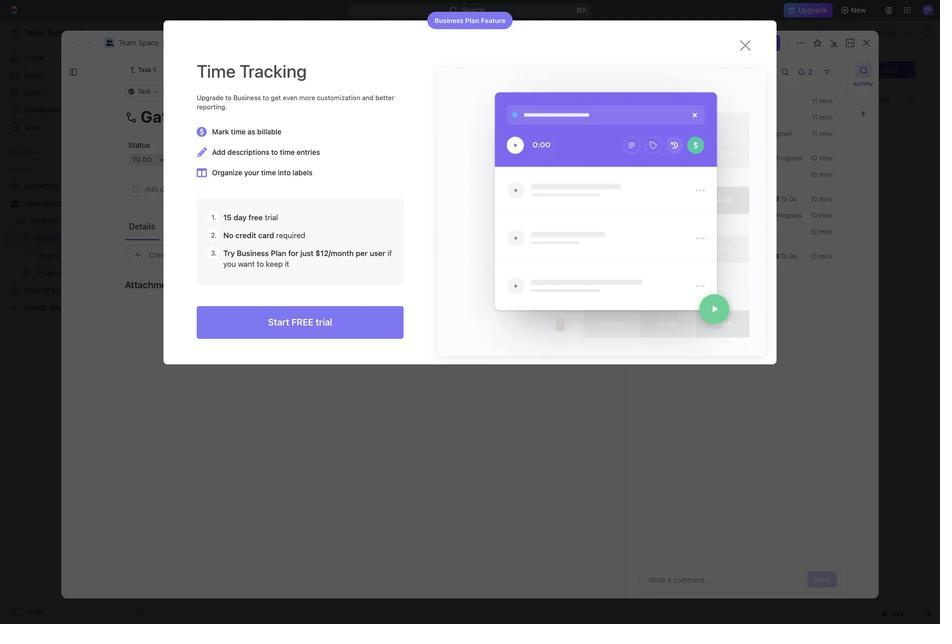 Task type: describe. For each thing, give the bounding box(es) containing it.
project
[[177, 61, 223, 78]]

5 changed status from from the top
[[665, 212, 728, 219]]

4 you from the top
[[654, 212, 665, 219]]

list
[[230, 94, 242, 103]]

projects
[[31, 216, 58, 225]]

task up labels
[[288, 144, 302, 152]]

task right 1.
[[221, 213, 236, 222]]

you created this task
[[654, 97, 715, 105]]

customize
[[853, 94, 889, 103]]

add down billable
[[275, 144, 286, 152]]

into
[[278, 168, 291, 177]]

docs link
[[4, 84, 148, 101]]

dashboards link
[[4, 102, 148, 118]]

11 for created this task
[[812, 97, 818, 105]]

attachments
[[125, 279, 180, 290]]

hide inside dropdown button
[[819, 94, 835, 103]]

if
[[388, 249, 392, 258]]

inbox link
[[4, 67, 148, 83]]

9 mins from the top
[[819, 252, 833, 260]]

to inside if you want to keep it
[[257, 259, 264, 269]]

add inside time tracking "dialog"
[[212, 148, 226, 157]]

3 from from the top
[[713, 171, 726, 178]]

tree inside sidebar navigation
[[4, 178, 148, 316]]

user
[[370, 249, 386, 258]]

business inside upgrade to business to get even more customization and better reporting.
[[233, 94, 261, 102]]

descriptions
[[227, 148, 269, 157]]

3 10 mins from the top
[[811, 195, 833, 203]]

3 you from the top
[[654, 171, 665, 178]]

drop
[[302, 303, 316, 311]]

new
[[851, 6, 866, 14]]

0 horizontal spatial time
[[231, 127, 246, 136]]

no credit card required
[[223, 231, 305, 240]]

try
[[223, 249, 235, 258]]

0 vertical spatial add task button
[[860, 62, 904, 78]]

5 status from the top
[[693, 212, 711, 219]]

want
[[238, 259, 255, 269]]

created on nov 17
[[691, 39, 744, 47]]

better
[[376, 94, 394, 102]]

create
[[149, 250, 172, 259]]

home
[[25, 53, 44, 62]]

7 changed status from from the top
[[665, 252, 728, 260]]

sidebar navigation
[[0, 20, 153, 624]]

7 from from the top
[[713, 252, 726, 260]]

spaces
[[8, 166, 30, 173]]

add task for add task button to the bottom
[[206, 213, 236, 222]]

created
[[667, 97, 689, 105]]

1 from from the top
[[713, 113, 726, 121]]

3 status from the top
[[693, 171, 711, 178]]

you
[[223, 259, 236, 269]]

17
[[738, 39, 744, 47]]

required
[[276, 231, 305, 240]]

7 status from the top
[[693, 252, 711, 260]]

free
[[292, 317, 314, 328]]

here
[[346, 303, 359, 311]]

new button
[[837, 2, 872, 18]]

4 mins from the top
[[819, 154, 833, 162]]

1 vertical spatial time
[[280, 148, 295, 157]]

3.
[[211, 249, 217, 257]]

create custom field
[[149, 250, 218, 259]]

2 changed status from from the top
[[665, 154, 728, 162]]

details button
[[125, 217, 159, 235]]

3 mins from the top
[[819, 130, 833, 137]]

status
[[128, 141, 150, 149]]

com
[[654, 130, 797, 146]]

1 button
[[230, 195, 244, 205]]

2 down the mark time as billable
[[243, 144, 246, 152]]

2 vertical spatial add task button
[[201, 212, 240, 224]]

1 vertical spatial add task button
[[262, 142, 306, 154]]

to inside drop your files here to upload
[[360, 303, 366, 311]]

4 changed status from from the top
[[665, 195, 728, 203]]

task 2
[[206, 195, 228, 204]]

1 vertical spatial task 1 link
[[203, 175, 354, 189]]

6 mins from the top
[[819, 195, 833, 203]]

task down organize
[[206, 178, 221, 186]]

5 changed from the top
[[667, 212, 692, 219]]

0 horizontal spatial 1
[[153, 66, 156, 74]]

time tracking dialog
[[164, 12, 777, 365]]

3 changed status from from the top
[[665, 171, 728, 178]]

3 changed from the top
[[667, 171, 692, 178]]

2 complete from the top
[[734, 252, 765, 260]]

add task for topmost add task button
[[867, 65, 897, 74]]

time tracking
[[197, 60, 307, 81]]

1 mins from the top
[[819, 97, 833, 105]]

task down 'team space /'
[[138, 66, 151, 74]]

mark
[[212, 127, 229, 136]]

1 changed status from from the top
[[665, 113, 728, 121]]

5 mins from the top
[[819, 171, 833, 178]]

1 vertical spatial 1
[[223, 178, 227, 186]]

home link
[[4, 50, 148, 66]]

8686faf0v button
[[163, 85, 202, 98]]

automations
[[853, 28, 895, 37]]

upgrade for upgrade
[[798, 6, 828, 14]]

2 10 mins from the top
[[811, 171, 833, 178]]

Search tasks... text field
[[813, 116, 915, 131]]

clickbot
[[654, 130, 678, 137]]

11 mins for added watcher:
[[812, 130, 833, 137]]

subtasks button
[[165, 217, 209, 235]]

time
[[197, 60, 236, 81]]

list link
[[228, 92, 242, 106]]

invite
[[27, 607, 44, 616]]

assignees button
[[413, 118, 461, 130]]

gantt link
[[345, 92, 366, 106]]

inbox
[[25, 71, 42, 79]]

created
[[691, 39, 714, 47]]

field
[[202, 250, 218, 259]]

2.
[[211, 231, 217, 239]]

1 horizontal spatial user group image
[[106, 40, 113, 46]]

6 status from the top
[[693, 228, 711, 236]]

6 from from the top
[[713, 228, 726, 236]]

start free trial button
[[197, 306, 404, 339]]

$12/month
[[316, 249, 354, 258]]

0 vertical spatial plan
[[465, 16, 479, 24]]

gantt
[[347, 94, 366, 103]]

more
[[299, 94, 315, 102]]

files
[[332, 303, 344, 311]]

8 mins from the top
[[819, 228, 833, 236]]

4 from from the top
[[713, 195, 726, 203]]

nov
[[725, 39, 736, 47]]

table
[[310, 94, 328, 103]]

add description
[[145, 184, 197, 193]]

details
[[129, 222, 155, 231]]

4 status from the top
[[693, 195, 711, 203]]

trial inside start free trial button
[[316, 317, 332, 328]]

6 changed status from from the top
[[665, 228, 728, 236]]

description
[[160, 184, 197, 193]]

space for team space /
[[138, 38, 159, 47]]

as
[[248, 127, 255, 136]]

it
[[285, 259, 289, 269]]

search...
[[462, 6, 491, 14]]

task sidebar navigation tab list
[[852, 62, 875, 122]]

upload
[[368, 303, 388, 311]]

6 10 mins from the top
[[811, 252, 833, 260]]

card
[[258, 231, 274, 240]]

hide button
[[807, 92, 838, 106]]

billable
[[257, 127, 282, 136]]

create custom field button
[[125, 245, 564, 265]]

get
[[271, 94, 281, 102]]

calendar link
[[259, 92, 291, 106]]

6 changed from the top
[[667, 228, 692, 236]]

custom
[[173, 250, 200, 259]]

feature
[[481, 16, 506, 24]]



Task type: locate. For each thing, give the bounding box(es) containing it.
1 horizontal spatial task 1 link
[[203, 175, 354, 189]]

1 vertical spatial 11 mins
[[812, 113, 833, 121]]

items
[[245, 222, 266, 231]]

project 2
[[177, 61, 238, 78]]

assigned
[[277, 141, 308, 149]]

if you want to keep it
[[223, 249, 392, 269]]

add task button down billable
[[262, 142, 306, 154]]

1 horizontal spatial your
[[317, 303, 330, 311]]

0 horizontal spatial trial
[[265, 213, 278, 222]]

0 horizontal spatial your
[[244, 168, 259, 177]]

team for team space /
[[119, 38, 136, 47]]

3 10 from the top
[[811, 195, 818, 203]]

add down the mark
[[212, 148, 226, 157]]

1 vertical spatial upgrade
[[197, 94, 224, 102]]

add left 15
[[206, 213, 219, 222]]

0 vertical spatial team space link
[[119, 38, 159, 47]]

trial right free
[[265, 213, 278, 222]]

1 vertical spatial activity
[[854, 80, 874, 86]]

space inside tree
[[44, 199, 65, 207]]

1 horizontal spatial space
[[138, 38, 159, 47]]

1 you from the top
[[654, 97, 665, 105]]

1 horizontal spatial upgrade
[[798, 6, 828, 14]]

add left description
[[145, 184, 158, 193]]

2 right the 3.
[[221, 242, 225, 249]]

search
[[778, 94, 802, 103]]

0 horizontal spatial team
[[25, 199, 42, 207]]

1 vertical spatial trial
[[316, 317, 332, 328]]

activity
[[646, 66, 681, 78], [854, 80, 874, 86]]

time up into
[[280, 148, 295, 157]]

space for team space
[[44, 199, 65, 207]]

3 11 from the top
[[812, 130, 818, 137]]

3 11 mins from the top
[[812, 130, 833, 137]]

add inside button
[[145, 184, 158, 193]]

team space link for user group 'icon' within tree
[[25, 195, 146, 212]]

mins
[[819, 97, 833, 105], [819, 113, 833, 121], [819, 130, 833, 137], [819, 154, 833, 162], [819, 171, 833, 178], [819, 195, 833, 203], [819, 212, 833, 219], [819, 228, 833, 236], [819, 252, 833, 260]]

1 vertical spatial task 1
[[206, 178, 227, 186]]

2 changed from the top
[[667, 154, 692, 162]]

2 11 mins from the top
[[812, 113, 833, 121]]

1 vertical spatial space
[[44, 199, 65, 207]]

do
[[760, 113, 768, 121], [745, 154, 753, 162], [789, 195, 798, 203], [745, 212, 753, 219], [200, 242, 209, 249], [789, 252, 798, 260]]

upgrade inside upgrade to business to get even more customization and better reporting.
[[197, 94, 224, 102]]

2 horizontal spatial add task
[[867, 65, 897, 74]]

your left files
[[317, 303, 330, 311]]

complete
[[734, 195, 765, 203], [734, 252, 765, 260]]

plan down search...
[[465, 16, 479, 24]]

time left into
[[261, 168, 276, 177]]

1 11 mins from the top
[[812, 97, 833, 105]]

1 horizontal spatial 1
[[223, 178, 227, 186]]

11
[[812, 97, 818, 105], [812, 113, 818, 121], [812, 130, 818, 137]]

0 vertical spatial task 1 link
[[125, 64, 160, 76]]

task 1 down 'team space /'
[[138, 66, 156, 74]]

add task button up "customize"
[[860, 62, 904, 78]]

1 vertical spatial business
[[233, 94, 261, 102]]

no
[[223, 231, 233, 240]]

0 vertical spatial 1
[[153, 66, 156, 74]]

for
[[288, 249, 298, 258]]

eloisefrancis23@gmail. com
[[654, 130, 797, 146]]

add task
[[867, 65, 897, 74], [275, 144, 302, 152], [206, 213, 236, 222]]

business down search...
[[435, 16, 464, 24]]

0 horizontal spatial activity
[[646, 66, 681, 78]]

reporting.
[[197, 103, 227, 111]]

6 10 from the top
[[811, 252, 818, 260]]

1 10 from the top
[[811, 154, 818, 162]]

1 10 mins from the top
[[811, 154, 833, 162]]

team for team space
[[25, 199, 42, 207]]

your inside drop your files here to upload
[[317, 303, 330, 311]]

add task down task 2
[[206, 213, 236, 222]]

just
[[300, 249, 314, 258]]

5 10 mins from the top
[[811, 228, 833, 236]]

1 11 from the top
[[812, 97, 818, 105]]

user group image left 'team space /'
[[106, 40, 113, 46]]

10
[[811, 154, 818, 162], [811, 171, 818, 178], [811, 195, 818, 203], [811, 212, 818, 219], [811, 228, 818, 236], [811, 252, 818, 260]]

0 horizontal spatial user group image
[[10, 200, 18, 206]]

trial
[[265, 213, 278, 222], [316, 317, 332, 328]]

4 10 mins from the top
[[811, 212, 833, 219]]

space left /
[[138, 38, 159, 47]]

5 10 from the top
[[811, 228, 818, 236]]

activity inside task sidebar content section
[[646, 66, 681, 78]]

2 vertical spatial time
[[261, 168, 276, 177]]

time left as
[[231, 127, 246, 136]]

1 horizontal spatial add task button
[[262, 142, 306, 154]]

2 status from the top
[[693, 154, 711, 162]]

task right task sidebar navigation tab list
[[882, 65, 897, 74]]

customize button
[[840, 92, 892, 106]]

2 left 1 button
[[223, 195, 228, 204]]

0 vertical spatial space
[[138, 38, 159, 47]]

15
[[223, 213, 232, 222]]

task up 1.
[[206, 195, 221, 204]]

4 changed from the top
[[667, 195, 692, 203]]

entries
[[297, 148, 320, 157]]

2 up 'list'
[[226, 61, 235, 78]]

1 complete from the top
[[734, 195, 765, 203]]

upgrade for upgrade to business to get even more customization and better reporting.
[[197, 94, 224, 102]]

your inside time tracking "dialog"
[[244, 168, 259, 177]]

Edit task name text field
[[125, 107, 564, 126]]

1 vertical spatial complete
[[734, 252, 765, 260]]

activity inside task sidebar navigation tab list
[[854, 80, 874, 86]]

1 vertical spatial user group image
[[106, 40, 113, 46]]

your for organize
[[244, 168, 259, 177]]

1 vertical spatial 11
[[812, 113, 818, 121]]

business plan feature
[[435, 16, 506, 24]]

0 vertical spatial your
[[244, 168, 259, 177]]

tracking
[[240, 60, 307, 81]]

add descriptions to time entries
[[212, 148, 320, 157]]

2 horizontal spatial add task button
[[860, 62, 904, 78]]

credit
[[235, 231, 256, 240]]

assigned to
[[277, 141, 317, 149]]

task sidebar content section
[[633, 56, 848, 598]]

try business plan for just $12/month per user
[[223, 249, 388, 258]]

task 1 link
[[125, 64, 160, 76], [203, 175, 354, 189]]

0 horizontal spatial task 1 link
[[125, 64, 160, 76]]

0 vertical spatial time
[[231, 127, 246, 136]]

your for drop
[[317, 303, 330, 311]]

and
[[362, 94, 374, 102]]

your down descriptions
[[244, 168, 259, 177]]

activity up created
[[646, 66, 681, 78]]

from
[[713, 113, 726, 121], [713, 154, 726, 162], [713, 171, 726, 178], [713, 195, 726, 203], [713, 212, 726, 219], [713, 228, 726, 236], [713, 252, 726, 260]]

to
[[225, 94, 232, 102], [263, 94, 269, 102], [736, 113, 743, 121], [751, 113, 758, 121], [310, 141, 317, 149], [271, 148, 278, 157], [736, 154, 743, 162], [770, 171, 776, 178], [765, 195, 773, 203], [781, 195, 788, 203], [736, 212, 743, 219], [770, 228, 776, 236], [190, 242, 198, 249], [765, 252, 773, 260], [781, 252, 788, 260], [257, 259, 264, 269], [360, 303, 366, 311]]

1 down 'team space /'
[[153, 66, 156, 74]]

team left /
[[119, 38, 136, 47]]

space up "projects"
[[44, 199, 65, 207]]

1 changed from the top
[[667, 113, 692, 121]]

2 horizontal spatial 1
[[239, 196, 242, 203]]

calendar
[[261, 94, 291, 103]]

1 vertical spatial plan
[[271, 249, 286, 258]]

7 mins from the top
[[819, 212, 833, 219]]

11 mins for created this task
[[812, 97, 833, 105]]

add task down billable
[[275, 144, 302, 152]]

1 horizontal spatial plan
[[465, 16, 479, 24]]

tree containing team space
[[4, 178, 148, 316]]

user group image left team space
[[10, 200, 18, 206]]

1 horizontal spatial task 1
[[206, 178, 227, 186]]

changed
[[667, 113, 692, 121], [667, 154, 692, 162], [667, 171, 692, 178], [667, 195, 692, 203], [667, 212, 692, 219], [667, 228, 692, 236], [667, 252, 692, 260]]

7 changed from the top
[[667, 252, 692, 260]]

2 vertical spatial add task
[[206, 213, 236, 222]]

1 vertical spatial team
[[25, 199, 42, 207]]

1 vertical spatial hide
[[530, 120, 544, 127]]

organize your time into labels
[[212, 168, 313, 177]]

team space link up the projects link
[[25, 195, 146, 212]]

added
[[680, 130, 698, 137]]

1 vertical spatial add task
[[275, 144, 302, 152]]

add task up "customize"
[[867, 65, 897, 74]]

hide
[[819, 94, 835, 103], [530, 120, 544, 127]]

docs
[[25, 88, 41, 97]]

2 vertical spatial 1
[[239, 196, 242, 203]]

start
[[268, 317, 289, 328]]

business up want
[[237, 249, 269, 258]]

1 horizontal spatial team
[[119, 38, 136, 47]]

user group image inside tree
[[10, 200, 18, 206]]

upgrade up share
[[798, 6, 828, 14]]

1 horizontal spatial hide
[[819, 94, 835, 103]]

5 from from the top
[[713, 212, 726, 219]]

0 vertical spatial business
[[435, 16, 464, 24]]

labels
[[293, 168, 313, 177]]

1 horizontal spatial time
[[261, 168, 276, 177]]

0 vertical spatial 11 mins
[[812, 97, 833, 105]]

1 vertical spatial team space link
[[25, 195, 146, 212]]

day
[[234, 213, 247, 222]]

add task button down task 2
[[201, 212, 240, 224]]

2 horizontal spatial user group image
[[162, 30, 169, 35]]

0 vertical spatial 11
[[812, 97, 818, 105]]

2 vertical spatial business
[[237, 249, 269, 258]]

5 you from the top
[[654, 252, 665, 260]]

0 vertical spatial add task
[[867, 65, 897, 74]]

0 vertical spatial activity
[[646, 66, 681, 78]]

task 1 link down the add descriptions to time entries
[[203, 175, 354, 189]]

0 horizontal spatial upgrade
[[197, 94, 224, 102]]

0 vertical spatial task 1
[[138, 66, 156, 74]]

2 vertical spatial 11 mins
[[812, 130, 833, 137]]

1 horizontal spatial activity
[[854, 80, 874, 86]]

action items
[[219, 222, 266, 231]]

0 horizontal spatial task 1
[[138, 66, 156, 74]]

2 vertical spatial user group image
[[10, 200, 18, 206]]

add description button
[[129, 181, 561, 197]]

send button
[[808, 571, 837, 588]]

user group image
[[162, 30, 169, 35], [106, 40, 113, 46], [10, 200, 18, 206]]

dates
[[426, 141, 446, 149]]

plan
[[465, 16, 479, 24], [271, 249, 286, 258]]

trial down files
[[316, 317, 332, 328]]

user group image up /
[[162, 30, 169, 35]]

1 down organize
[[223, 178, 227, 186]]

team space /
[[119, 38, 165, 47]]

on
[[716, 39, 723, 47]]

0 vertical spatial hide
[[819, 94, 835, 103]]

team up "projects"
[[25, 199, 42, 207]]

1 horizontal spatial add task
[[275, 144, 302, 152]]

upgrade link
[[784, 3, 833, 17]]

share
[[817, 28, 837, 37]]

/
[[163, 38, 165, 47]]

0 horizontal spatial plan
[[271, 249, 286, 258]]

2 11 from the top
[[812, 113, 818, 121]]

11 for added watcher:
[[812, 130, 818, 137]]

upgrade up reporting.
[[197, 94, 224, 102]]

0 vertical spatial upgrade
[[798, 6, 828, 14]]

2 10 from the top
[[811, 171, 818, 178]]

keep
[[266, 259, 283, 269]]

2 vertical spatial 11
[[812, 130, 818, 137]]

1 up day
[[239, 196, 242, 203]]

table link
[[308, 92, 328, 106]]

in progress
[[190, 144, 231, 152], [768, 154, 802, 162], [734, 171, 770, 178], [768, 212, 802, 219], [734, 228, 770, 236]]

15 day free trial
[[223, 213, 278, 222]]

tree
[[4, 178, 148, 316]]

mark time as billable
[[212, 127, 282, 136]]

0 vertical spatial complete
[[734, 195, 765, 203]]

team
[[119, 38, 136, 47], [25, 199, 42, 207]]

1 status from the top
[[693, 113, 711, 121]]

start free trial
[[268, 317, 332, 328]]

1 horizontal spatial trial
[[316, 317, 332, 328]]

2 horizontal spatial time
[[280, 148, 295, 157]]

0 horizontal spatial hide
[[530, 120, 544, 127]]

0 vertical spatial team
[[119, 38, 136, 47]]

0 vertical spatial trial
[[265, 213, 278, 222]]

team space link
[[119, 38, 159, 47], [25, 195, 146, 212]]

team space link left /
[[119, 38, 159, 47]]

10 mins
[[811, 154, 833, 162], [811, 171, 833, 178], [811, 195, 833, 203], [811, 212, 833, 219], [811, 228, 833, 236], [811, 252, 833, 260]]

2 mins from the top
[[819, 113, 833, 121]]

0 vertical spatial user group image
[[162, 30, 169, 35]]

team space link for user group 'icon' to the middle
[[119, 38, 159, 47]]

1 vertical spatial your
[[317, 303, 330, 311]]

0 horizontal spatial add task button
[[201, 212, 240, 224]]

hide inside button
[[530, 120, 544, 127]]

added watcher:
[[678, 130, 727, 137]]

attachments button
[[125, 272, 564, 297]]

task 1 down organize
[[206, 178, 227, 186]]

business down 'time tracking'
[[233, 94, 261, 102]]

organize
[[212, 168, 242, 177]]

automations button
[[848, 25, 901, 40]]

task
[[703, 97, 715, 105]]

activity up customize button
[[854, 80, 874, 86]]

4 10 from the top
[[811, 212, 818, 219]]

plan up keep
[[271, 249, 286, 258]]

task 1 link down 'team space /'
[[125, 64, 160, 76]]

add up "customize"
[[867, 65, 880, 74]]

team inside sidebar navigation
[[25, 199, 42, 207]]

1 inside button
[[239, 196, 242, 203]]

action items button
[[215, 217, 270, 235]]

task
[[882, 65, 897, 74], [138, 66, 151, 74], [288, 144, 302, 152], [206, 178, 221, 186], [206, 195, 221, 204], [221, 213, 236, 222]]

0 horizontal spatial space
[[44, 199, 65, 207]]

2 from from the top
[[713, 154, 726, 162]]

2 you from the top
[[654, 154, 665, 162]]

0 horizontal spatial add task
[[206, 213, 236, 222]]



Task type: vqa. For each thing, say whether or not it's contained in the screenshot.
bottom your
yes



